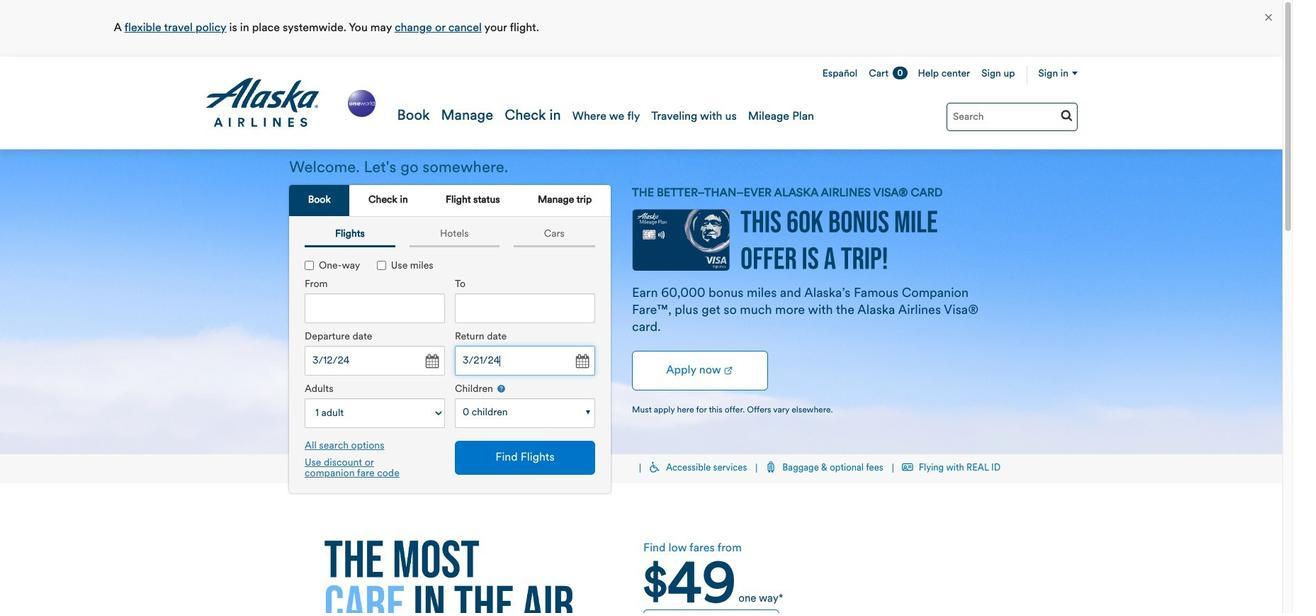 Task type: locate. For each thing, give the bounding box(es) containing it.
1 vertical spatial tab list
[[298, 224, 602, 248]]

alaska airlines credit card. image
[[632, 209, 730, 279]]

form
[[294, 244, 600, 485]]

None text field
[[305, 294, 445, 323], [455, 294, 595, 323], [305, 346, 445, 376], [455, 346, 595, 376], [305, 294, 445, 323], [455, 294, 595, 323], [305, 346, 445, 376], [455, 346, 595, 376]]

this 60k bonus mile offer is a trip. image
[[741, 210, 938, 269]]

oneworld logo image
[[345, 87, 378, 120]]

the most care in the air starts here. element
[[289, 540, 608, 613]]

None checkbox
[[305, 261, 314, 270], [377, 261, 386, 270], [305, 261, 314, 270], [377, 261, 386, 270]]

tab list
[[289, 185, 611, 217], [298, 224, 602, 248]]



Task type: describe. For each thing, give the bounding box(es) containing it.
search button image
[[1061, 109, 1073, 121]]

open datepicker image
[[572, 352, 592, 372]]

this 60k bonus mile offer is a trip. element
[[0, 150, 1283, 454]]

open datepicker image
[[422, 352, 442, 372]]

0 vertical spatial tab list
[[289, 185, 611, 217]]

alaska airlines logo image
[[205, 78, 320, 128]]

Search text field
[[947, 103, 1078, 131]]



Task type: vqa. For each thing, say whether or not it's contained in the screenshot.
cookieconsent dialog
no



